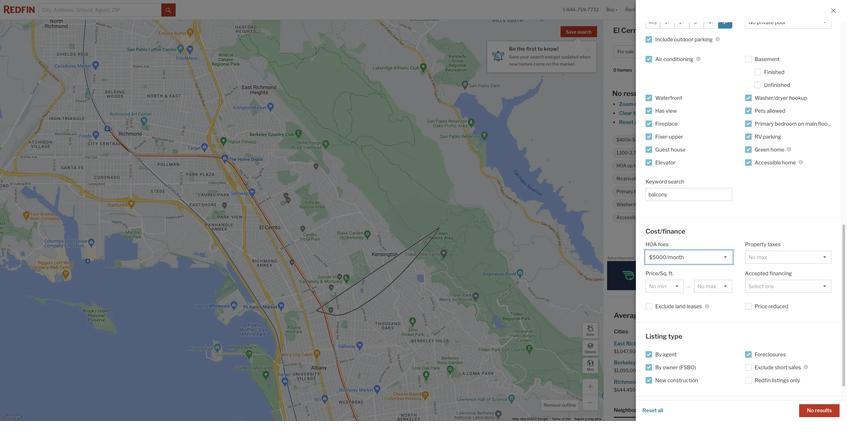 Task type: locate. For each thing, give the bounding box(es) containing it.
to inside zoom out clear the map boundary reset all filters or remove one of your filters below to see more homes
[[742, 119, 747, 126]]

rv parking up green home
[[755, 134, 782, 140]]

1 vertical spatial to
[[742, 119, 747, 126]]

report ad button
[[829, 257, 843, 262]]

save inside save your search and get updated when new homes come on the market.
[[509, 54, 519, 60]]

save
[[566, 29, 577, 35], [509, 54, 519, 60]]

listing
[[646, 333, 667, 341]]

sale inside east richmond heights homes for sale $1,047,500
[[699, 341, 708, 347]]

el
[[614, 26, 620, 35], [740, 237, 745, 244], [704, 312, 710, 320]]

report for report ad
[[829, 257, 839, 261]]

search inside button
[[578, 29, 592, 35]]

0 vertical spatial map
[[588, 368, 594, 372]]

homes up $1,095,000
[[637, 360, 654, 366]]

1 horizontal spatial $400k-$4.5m
[[653, 49, 684, 54]]

1 horizontal spatial no results
[[808, 408, 832, 414]]

el up for
[[614, 26, 620, 35]]

$400k-$4.5m up "air conditioning"
[[653, 49, 684, 54]]

main left the floor
[[806, 121, 818, 127]]

primary
[[755, 121, 774, 127], [617, 189, 634, 195]]

remove accessible home image
[[656, 216, 660, 220]]

come
[[534, 61, 546, 67]]

0 vertical spatial 5+
[[723, 19, 729, 25]]

2 by from the top
[[656, 365, 662, 371]]

0 vertical spatial el
[[614, 26, 620, 35]]

main for primary bedroom on main floor
[[806, 121, 818, 127]]

to left see on the right top
[[742, 119, 747, 126]]

sale down 'by agent'
[[663, 360, 673, 366]]

map left data
[[513, 418, 519, 421]]

0 horizontal spatial on
[[546, 61, 552, 67]]

1 vertical spatial main
[[661, 189, 672, 195]]

1 vertical spatial hoa
[[646, 242, 657, 248]]

0
[[614, 67, 617, 73]]

0 vertical spatial no
[[613, 89, 622, 98]]

0 horizontal spatial el
[[614, 26, 620, 35]]

search for keyword search
[[669, 179, 685, 185]]

search
[[578, 29, 592, 35], [531, 54, 544, 60], [669, 179, 685, 185]]

cities heading
[[614, 329, 836, 336]]

san
[[725, 379, 735, 385]]

map inside map button
[[588, 368, 594, 372]]

remove balcony image
[[690, 216, 694, 220]]

rv parking
[[755, 134, 782, 140], [666, 176, 690, 182]]

0 vertical spatial rv
[[755, 134, 762, 140]]

zip codes
[[663, 408, 687, 414]]

richmond up $1,047,500
[[627, 341, 652, 347]]

view right has
[[666, 108, 677, 114]]

elevator up spots
[[725, 202, 742, 208]]

$4.5m inside button
[[670, 49, 684, 54]]

all inside zoom out clear the map boundary reset all filters or remove one of your filters below to see more homes
[[635, 119, 640, 126]]

0 horizontal spatial washer/dryer hookup
[[617, 202, 663, 208]]

$1,047,500
[[614, 349, 639, 355]]

homes down type
[[673, 341, 690, 347]]

schools link
[[646, 407, 832, 415]]

home left remove accessible home icon
[[641, 215, 653, 220]]

sale down foreclosures
[[780, 360, 790, 366]]

fixer-
[[656, 134, 669, 140]]

to right first
[[538, 46, 543, 52]]

fixer-upper
[[656, 134, 684, 140]]

to right up
[[634, 163, 639, 169]]

soon,
[[691, 150, 702, 156]]

cerrito, up for sale "button"
[[622, 26, 647, 35]]

short
[[775, 365, 788, 371]]

1 horizontal spatial view
[[742, 189, 752, 195]]

0 vertical spatial map
[[643, 110, 653, 116]]

2 horizontal spatial el
[[740, 237, 745, 244]]

hookup up remove accessible home icon
[[647, 202, 663, 208]]

air
[[656, 56, 663, 62]]

reset left zip
[[643, 408, 657, 414]]

el for el cerrito
[[740, 237, 745, 244]]

rv up the green
[[755, 134, 762, 140]]

1 vertical spatial the
[[553, 61, 559, 67]]

1 horizontal spatial cerrito,
[[712, 312, 737, 320]]

1 vertical spatial washer/dryer
[[617, 202, 646, 208]]

ca down any at right top
[[649, 26, 659, 35]]

zoom
[[620, 101, 634, 107]]

accessible home left remove accessible home icon
[[617, 215, 653, 220]]

primary bedroom on main
[[617, 189, 672, 195]]

city guide link
[[811, 28, 837, 35]]

0 horizontal spatial of
[[562, 418, 565, 421]]

sale inside kensington homes for sale $1,849,000
[[780, 360, 790, 366]]

for sale button
[[614, 45, 647, 58]]

washer/dryer up pets allowed
[[755, 95, 789, 101]]

0 vertical spatial to
[[538, 46, 543, 52]]

0 horizontal spatial no results
[[613, 89, 647, 98]]

exclude for exclude short sales
[[755, 365, 774, 371]]

ft. right sq.
[[651, 150, 655, 156]]

bedroom down allowed
[[775, 121, 797, 127]]

primary down private
[[617, 189, 634, 195]]

$4.5m left remove $400k-$4.5m image
[[633, 137, 647, 143]]

sale down owner
[[666, 379, 676, 385]]

0 vertical spatial reset
[[620, 119, 634, 126]]

0 horizontal spatial your
[[520, 54, 530, 60]]

your right one
[[699, 119, 710, 126]]

washer/dryer down primary bedroom on main
[[617, 202, 646, 208]]

1 horizontal spatial ca
[[739, 312, 749, 320]]

for down 3+
[[686, 26, 696, 35]]

homes inside the berkeley homes for sale $1,095,000
[[637, 360, 654, 366]]

1 horizontal spatial the
[[553, 61, 559, 67]]

2 horizontal spatial to
[[742, 119, 747, 126]]

main for primary bedroom on main
[[661, 189, 672, 195]]

ca up the cities heading
[[739, 312, 749, 320]]

save up the new
[[509, 54, 519, 60]]

more
[[758, 119, 771, 126]]

5+ radio
[[718, 16, 733, 29]]

rv
[[755, 134, 762, 140], [666, 176, 673, 182]]

elevator down remove 1,100-2,750 sq. ft. icon
[[656, 160, 676, 166]]

1 vertical spatial report
[[575, 418, 585, 421]]

map
[[588, 368, 594, 372], [513, 418, 519, 421]]

1 horizontal spatial map
[[643, 110, 653, 116]]

parking
[[695, 36, 713, 43], [764, 134, 782, 140], [674, 176, 690, 182], [711, 215, 727, 220]]

sales
[[789, 365, 802, 371]]

basement
[[755, 56, 780, 62]]

finished
[[765, 69, 785, 75]]

1 vertical spatial 5+
[[705, 215, 710, 220]]

land up average home prices near el cerrito, ca
[[676, 304, 686, 310]]

no private pool
[[617, 176, 649, 182]]

3+
[[694, 19, 700, 25]]

for down foreclosures
[[772, 360, 779, 366]]

exclude up redfin
[[755, 365, 774, 371]]

0 vertical spatial by
[[656, 352, 662, 358]]

0 vertical spatial exclude
[[733, 163, 750, 169]]

el right near
[[704, 312, 710, 320]]

0 vertical spatial save
[[566, 29, 577, 35]]

the inside zoom out clear the map boundary reset all filters or remove one of your filters below to see more homes
[[634, 110, 642, 116]]

remove hoa up to $5,000/month image
[[675, 164, 679, 168]]

844-
[[567, 7, 578, 12]]

5+ right "4+"
[[723, 19, 729, 25]]

2+ radio
[[675, 16, 690, 29]]

results
[[624, 89, 647, 98], [816, 408, 832, 414]]

cities
[[614, 329, 629, 335]]

list box
[[746, 16, 832, 29], [646, 251, 733, 264], [746, 251, 832, 264], [646, 280, 684, 293], [695, 280, 733, 293], [746, 280, 832, 293]]

1 horizontal spatial hoa
[[646, 242, 657, 248]]

0 vertical spatial rv parking
[[755, 134, 782, 140]]

bedroom down pool
[[635, 189, 654, 195]]

5+ right remove balcony icon
[[705, 215, 710, 220]]

zip
[[663, 408, 670, 414]]

sale right for
[[626, 49, 634, 54]]

sale down the cities heading
[[699, 341, 708, 347]]

0 vertical spatial results
[[624, 89, 647, 98]]

bedroom for primary bedroom on main floor
[[775, 121, 797, 127]]

1 horizontal spatial $400k-
[[653, 49, 670, 54]]

accepted financing
[[746, 271, 792, 277]]

homes down allowed
[[772, 119, 788, 126]]

1 horizontal spatial rv parking
[[755, 134, 782, 140]]

$400k- up 1,100-
[[617, 137, 633, 143]]

homes right 0
[[618, 67, 632, 73]]

communities
[[760, 163, 788, 169]]

reset inside reset all "button"
[[643, 408, 657, 414]]

filters down clear the map boundary 'button'
[[642, 119, 656, 126]]

of
[[693, 119, 698, 126], [562, 418, 565, 421]]

1 horizontal spatial filters
[[711, 119, 725, 126]]

0 horizontal spatial washer/dryer
[[617, 202, 646, 208]]

remove exclude 55+ communities image
[[791, 164, 795, 168]]

save your search and get updated when new homes come on the market.
[[509, 54, 591, 67]]

1 horizontal spatial primary
[[755, 121, 774, 127]]

search down 759-
[[578, 29, 592, 35]]

report inside button
[[829, 257, 839, 261]]

2 horizontal spatial on
[[799, 121, 805, 127]]

el cerrito, ca homes for sale
[[614, 26, 712, 35]]

main
[[806, 121, 818, 127], [661, 189, 672, 195]]

hookup
[[790, 95, 808, 101], [647, 202, 663, 208]]

1 horizontal spatial save
[[566, 29, 577, 35]]

ad region
[[608, 261, 843, 290]]

2 vertical spatial no
[[808, 408, 815, 414]]

map left has
[[643, 110, 653, 116]]

schools
[[646, 407, 671, 415]]

have view
[[730, 189, 752, 195]]

exclude
[[733, 163, 750, 169], [656, 304, 675, 310], [755, 365, 774, 371]]

0 horizontal spatial accessible home
[[617, 215, 653, 220]]

report a map error link
[[575, 418, 602, 421]]

map button
[[583, 358, 599, 374]]

save down 844- on the right top of the page
[[566, 29, 577, 35]]

2 vertical spatial the
[[634, 110, 642, 116]]

hoa left fees
[[646, 242, 657, 248]]

remove 5+ parking spots image
[[743, 216, 747, 220]]

exclude up prices
[[656, 304, 675, 310]]

washer/dryer hookup down unfinished
[[755, 95, 808, 101]]

main down keyword search
[[661, 189, 672, 195]]

for inside east richmond heights homes for sale $1,047,500
[[691, 341, 698, 347]]

1 by from the top
[[656, 352, 662, 358]]

2 vertical spatial search
[[669, 179, 685, 185]]

remove studio+ image
[[684, 138, 688, 142]]

guide
[[822, 28, 836, 34]]

0 horizontal spatial exclude
[[656, 304, 675, 310]]

the down get
[[553, 61, 559, 67]]

1 vertical spatial exclude
[[656, 304, 675, 310]]

•
[[636, 68, 637, 73]]

zip codes element
[[663, 402, 687, 418]]

0 vertical spatial main
[[806, 121, 818, 127]]

2 horizontal spatial search
[[669, 179, 685, 185]]

ft. right price/sq.
[[669, 271, 674, 277]]

1 horizontal spatial exclude
[[733, 163, 750, 169]]

1 vertical spatial el
[[740, 237, 745, 244]]

save inside save search button
[[566, 29, 577, 35]]

land for townhouse,
[[760, 137, 769, 143]]

City, Address, School, Agent, ZIP search field
[[39, 4, 161, 17]]

on left the floor
[[799, 121, 805, 127]]

0 horizontal spatial reset
[[620, 119, 634, 126]]

sale inside richmond homes for sale $644,450
[[666, 379, 676, 385]]

homes down the berkeley homes for sale $1,095,000
[[640, 379, 657, 385]]

0 vertical spatial hoa
[[617, 163, 627, 169]]

0 horizontal spatial save
[[509, 54, 519, 60]]

advertisement
[[608, 256, 635, 261]]

the right be
[[517, 46, 525, 52]]

accessible left remove accessible home icon
[[617, 215, 640, 220]]

0 vertical spatial on
[[546, 61, 552, 67]]

for sale
[[618, 49, 634, 54]]

0 horizontal spatial main
[[661, 189, 672, 195]]

land left 'remove townhouse, land' icon at the right of the page
[[760, 137, 769, 143]]

1 vertical spatial on
[[799, 121, 805, 127]]

remove townhouse, land image
[[772, 138, 776, 142]]

homes down exclude short sales
[[761, 379, 777, 385]]

0 vertical spatial of
[[693, 119, 698, 126]]

homes down foreclosures
[[755, 360, 771, 366]]

contract/pending
[[716, 150, 753, 156]]

0 vertical spatial search
[[578, 29, 592, 35]]

1 horizontal spatial of
[[693, 119, 698, 126]]

2 vertical spatial exclude
[[755, 365, 774, 371]]

1+ radio
[[661, 16, 675, 29]]

new
[[656, 378, 667, 384]]

$400k-$4.5m up 1,100-2,750 sq. ft.
[[617, 137, 647, 143]]

0 vertical spatial accessible
[[755, 160, 782, 166]]

1 vertical spatial by
[[656, 365, 662, 371]]

homes inside the 0 homes •
[[618, 67, 632, 73]]

$400k- up air
[[653, 49, 670, 54]]

market insights link
[[766, 21, 804, 35]]

0 vertical spatial hookup
[[790, 95, 808, 101]]

rv right remove no private pool image
[[666, 176, 673, 182]]

boundary
[[654, 110, 678, 116]]

has view
[[656, 108, 677, 114]]

on down keyword
[[655, 189, 660, 195]]

for down owner
[[658, 379, 665, 385]]

sale inside "button"
[[626, 49, 634, 54]]

your inside zoom out clear the map boundary reset all filters or remove one of your filters below to see more homes
[[699, 119, 710, 126]]

cerrito, up the cities heading
[[712, 312, 737, 320]]

remove
[[664, 119, 682, 126]]

el left cerrito
[[740, 237, 745, 244]]

1 vertical spatial ft.
[[669, 271, 674, 277]]

5+ parking spots
[[705, 215, 740, 220]]

richmond
[[627, 341, 652, 347], [614, 379, 639, 385]]

home down 'remove townhouse, land' icon at the right of the page
[[771, 147, 785, 153]]

$400k-
[[653, 49, 670, 54], [617, 137, 633, 143]]

map right a
[[588, 418, 594, 421]]

©2023
[[527, 418, 537, 421]]

1 horizontal spatial accessible
[[755, 160, 782, 166]]

east richmond heights homes for sale $1,047,500
[[614, 341, 708, 355]]

washer/dryer hookup
[[755, 95, 808, 101], [617, 202, 663, 208]]

hookup down unfinished
[[790, 95, 808, 101]]

accessible down green home
[[755, 160, 782, 166]]

homes inside richmond homes for sale $644,450
[[640, 379, 657, 385]]

hoa for hoa up to $5,000/month
[[617, 163, 627, 169]]

reset down 'clear'
[[620, 119, 634, 126]]

map inside zoom out clear the map boundary reset all filters or remove one of your filters below to see more homes
[[643, 110, 653, 116]]

no inside button
[[808, 408, 815, 414]]

of right one
[[693, 119, 698, 126]]

balcony
[[670, 215, 687, 220]]

search up the come
[[531, 54, 544, 60]]

exclude left 55+
[[733, 163, 750, 169]]

the up reset all filters button
[[634, 110, 642, 116]]

no results inside button
[[808, 408, 832, 414]]

remove coming soon, under contract/pending image
[[757, 151, 761, 155]]

richmond inside richmond homes for sale $644,450
[[614, 379, 639, 385]]

conditioning
[[664, 56, 694, 62]]

0 vertical spatial all
[[635, 119, 640, 126]]

guest house
[[656, 147, 686, 153]]

1 vertical spatial rv parking
[[666, 176, 690, 182]]

view right have at the right top
[[742, 189, 752, 195]]

filters left 'below'
[[711, 119, 725, 126]]

richmond up $644,450
[[614, 379, 639, 385]]

report left ad on the right bottom
[[829, 257, 839, 261]]

washer/dryer hookup down primary bedroom on main
[[617, 202, 663, 208]]

1 vertical spatial primary
[[617, 189, 634, 195]]

0 horizontal spatial search
[[531, 54, 544, 60]]

terms of use link
[[552, 418, 571, 421]]

1 horizontal spatial 5+
[[723, 19, 729, 25]]

el for el cerrito, ca homes for sale
[[614, 26, 620, 35]]

listing type
[[646, 333, 683, 341]]

$4.5m up conditioning
[[670, 49, 684, 54]]

exclude land leases
[[656, 304, 703, 310]]

0 horizontal spatial cerrito,
[[622, 26, 647, 35]]

has
[[656, 108, 665, 114]]

by
[[656, 352, 662, 358], [656, 365, 662, 371]]

0 horizontal spatial map
[[513, 418, 519, 421]]

land
[[760, 137, 769, 143], [676, 304, 686, 310]]

1 horizontal spatial washer/dryer
[[755, 95, 789, 101]]

5+ for 5+
[[723, 19, 729, 25]]

for up (fsbo)
[[691, 341, 698, 347]]

0 horizontal spatial primary
[[617, 189, 634, 195]]

home
[[771, 147, 785, 153], [783, 160, 796, 166], [641, 215, 653, 220], [644, 312, 663, 320]]

0 horizontal spatial $400k-$4.5m
[[617, 137, 647, 143]]

0 vertical spatial $400k-$4.5m
[[653, 49, 684, 54]]

0 vertical spatial $4.5m
[[670, 49, 684, 54]]

1 horizontal spatial report
[[829, 257, 839, 261]]

all inside reset all "button"
[[658, 408, 664, 414]]

map down options
[[588, 368, 594, 372]]

0 vertical spatial primary
[[755, 121, 774, 127]]

by agent
[[656, 352, 677, 358]]

on inside save your search and get updated when new homes come on the market.
[[546, 61, 552, 67]]

1 horizontal spatial results
[[816, 408, 832, 414]]

know!
[[544, 46, 559, 52]]

1 vertical spatial hookup
[[647, 202, 663, 208]]

sale
[[626, 49, 634, 54], [699, 341, 708, 347], [663, 360, 673, 366], [780, 360, 790, 366], [666, 379, 676, 385], [786, 379, 796, 385]]

by for by agent
[[656, 352, 662, 358]]

5+ inside "radio"
[[723, 19, 729, 25]]

by left agent
[[656, 352, 662, 358]]

have
[[730, 189, 741, 195]]

0 horizontal spatial rv
[[666, 176, 673, 182]]

owner
[[663, 365, 679, 371]]

reset all
[[643, 408, 664, 414]]

sale down sales at the bottom of page
[[786, 379, 796, 385]]

el cerrito link
[[740, 237, 763, 244]]

rv parking down remove hoa up to $5,000/month icon in the right of the page
[[666, 176, 690, 182]]

1 horizontal spatial your
[[699, 119, 710, 126]]

1 vertical spatial accessible home
[[617, 215, 653, 220]]

search down remove hoa up to $5,000/month icon in the right of the page
[[669, 179, 685, 185]]

option group
[[646, 16, 733, 29]]

5+
[[723, 19, 729, 25], [705, 215, 710, 220]]

hoa for hoa fees
[[646, 242, 657, 248]]

$400k-$4.5m inside button
[[653, 49, 684, 54]]

homes right the new
[[519, 61, 533, 67]]

2 horizontal spatial exclude
[[755, 365, 774, 371]]

save for save search
[[566, 29, 577, 35]]

by left owner
[[656, 365, 662, 371]]

1 horizontal spatial $4.5m
[[670, 49, 684, 54]]

0 vertical spatial washer/dryer hookup
[[755, 95, 808, 101]]

financing
[[770, 271, 792, 277]]

1+
[[666, 19, 670, 25]]

insights
[[785, 28, 804, 34]]



Task type: vqa. For each thing, say whether or not it's contained in the screenshot.


Task type: describe. For each thing, give the bounding box(es) containing it.
parking down remove hoa up to $5,000/month icon in the right of the page
[[674, 176, 690, 182]]

remove
[[544, 403, 561, 408]]

1 horizontal spatial washer/dryer hookup
[[755, 95, 808, 101]]

fees
[[659, 242, 669, 248]]

0 horizontal spatial hookup
[[647, 202, 663, 208]]

heights
[[653, 341, 672, 347]]

air conditioning
[[656, 56, 694, 62]]

3+ radio
[[690, 16, 704, 29]]

0 vertical spatial cerrito,
[[622, 26, 647, 35]]

report for report a map error
[[575, 418, 585, 421]]

$629,000
[[725, 349, 747, 355]]

2 filters from the left
[[711, 119, 725, 126]]

on for primary bedroom on main floor
[[799, 121, 805, 127]]

price
[[755, 304, 768, 310]]

0 vertical spatial washer/dryer
[[755, 95, 789, 101]]

map for map
[[588, 368, 594, 372]]

sale
[[697, 26, 712, 35]]

1 vertical spatial map
[[588, 418, 594, 421]]

parking up green home
[[764, 134, 782, 140]]

when
[[580, 54, 591, 60]]

0 horizontal spatial ca
[[649, 26, 659, 35]]

save for save your search and get updated when new homes come on the market.
[[509, 54, 519, 60]]

townhouse,
[[734, 137, 759, 143]]

remove $400k-$4.5m image
[[650, 138, 654, 142]]

out
[[635, 101, 643, 107]]

map region
[[0, 11, 642, 422]]

include
[[656, 36, 673, 43]]

draw
[[587, 333, 595, 337]]

property taxes
[[746, 242, 781, 248]]

submit search image
[[166, 8, 171, 13]]

0 horizontal spatial results
[[624, 89, 647, 98]]

your inside save your search and get updated when new homes come on the market.
[[520, 54, 530, 60]]

for inside the berkeley homes for sale $1,095,000
[[655, 360, 662, 366]]

coming soon, under contract/pending
[[673, 150, 753, 156]]

search for save search
[[578, 29, 592, 35]]

1 vertical spatial rv
[[666, 176, 673, 182]]

property
[[746, 242, 767, 248]]

clear the map boundary button
[[619, 110, 678, 116]]

2 vertical spatial el
[[704, 312, 710, 320]]

richmond homes for sale $644,450
[[614, 379, 676, 393]]

$400k-$4.5m button
[[649, 45, 691, 58]]

1 vertical spatial no
[[617, 176, 623, 182]]

francisco
[[736, 379, 760, 385]]

clear
[[620, 110, 632, 116]]

on for primary bedroom on main
[[655, 189, 660, 195]]

agent
[[663, 352, 677, 358]]

to inside dialog
[[538, 46, 543, 52]]

outdoor
[[675, 36, 694, 43]]

5+ for 5+ parking spots
[[705, 215, 710, 220]]

land for exclude
[[676, 304, 686, 310]]

exclude short sales
[[755, 365, 802, 371]]

2 vertical spatial to
[[634, 163, 639, 169]]

$400k- inside button
[[653, 49, 670, 54]]

option group containing any
[[646, 16, 733, 29]]

759-
[[578, 7, 588, 12]]

listings
[[772, 378, 789, 384]]

1 vertical spatial elevator
[[725, 202, 742, 208]]

2+
[[680, 19, 685, 25]]

save search
[[566, 29, 592, 35]]

homes inside zoom out clear the map boundary reset all filters or remove one of your filters below to see more homes
[[772, 119, 788, 126]]

neighborhoods element
[[614, 402, 652, 418]]

prices
[[665, 312, 686, 320]]

richmond inside east richmond heights homes for sale $1,047,500
[[627, 341, 652, 347]]

0 homes •
[[614, 67, 637, 73]]

neighborhoods
[[614, 408, 652, 414]]

google image
[[2, 413, 23, 422]]

market.
[[560, 61, 576, 67]]

by for by owner (fsbo)
[[656, 365, 662, 371]]

homes inside east richmond heights homes for sale $1,047,500
[[673, 341, 690, 347]]

price reduced
[[755, 304, 789, 310]]

green
[[755, 147, 770, 153]]

new
[[509, 61, 518, 67]]

bedroom for primary bedroom on main
[[635, 189, 654, 195]]

keyword search
[[646, 179, 685, 185]]

reset inside zoom out clear the map boundary reset all filters or remove one of your filters below to see more homes
[[620, 119, 634, 126]]

home down green home
[[783, 160, 796, 166]]

2,750
[[630, 150, 643, 156]]

allowed
[[767, 108, 786, 114]]

(fsbo)
[[680, 365, 697, 371]]

up
[[628, 163, 633, 169]]

remove no private pool image
[[652, 177, 656, 181]]

1 horizontal spatial hookup
[[790, 95, 808, 101]]

0 horizontal spatial ft.
[[651, 150, 655, 156]]

1 vertical spatial cerrito,
[[712, 312, 737, 320]]

1 vertical spatial of
[[562, 418, 565, 421]]

upper
[[669, 134, 684, 140]]

$1,095,000
[[614, 368, 640, 374]]

use
[[566, 418, 571, 421]]

el cerrito
[[740, 237, 763, 244]]

or
[[657, 119, 662, 126]]

below
[[726, 119, 741, 126]]

cost/finance
[[646, 228, 686, 235]]

recommended
[[652, 67, 685, 73]]

0 horizontal spatial rv parking
[[666, 176, 690, 182]]

draw button
[[583, 323, 599, 339]]

for left only
[[778, 379, 785, 385]]

0 horizontal spatial the
[[517, 46, 525, 52]]

foreclosures
[[755, 352, 786, 358]]

1 vertical spatial $400k-
[[617, 137, 633, 143]]

and
[[545, 54, 553, 60]]

1 horizontal spatial accessible home
[[755, 160, 796, 166]]

pool
[[640, 176, 649, 182]]

map for map data ©2023 google
[[513, 418, 519, 421]]

for inside richmond homes for sale $644,450
[[658, 379, 665, 385]]

one
[[683, 119, 692, 126]]

e.g. office, balcony, modern text field
[[649, 192, 730, 198]]

remove outline
[[544, 403, 577, 408]]

$644,450
[[614, 387, 636, 393]]

save search button
[[561, 26, 598, 37]]

primary for primary bedroom on main floor
[[755, 121, 774, 127]]

reset all filters button
[[619, 119, 656, 126]]

1 vertical spatial accessible
[[617, 215, 640, 220]]

homes
[[661, 26, 685, 35]]

reduced
[[769, 304, 789, 310]]

berkeley homes for sale $1,095,000
[[614, 360, 673, 374]]

1 vertical spatial $4.5m
[[633, 137, 647, 143]]

parking left spots
[[711, 215, 727, 220]]

exclude for exclude land leases
[[656, 304, 675, 310]]

east
[[614, 341, 625, 347]]

terms of use
[[552, 418, 571, 421]]

1-
[[563, 7, 567, 12]]

spots
[[728, 215, 740, 220]]

view for has view
[[666, 108, 677, 114]]

1 vertical spatial washer/dryer hookup
[[617, 202, 663, 208]]

exclude for exclude 55+ communities
[[733, 163, 750, 169]]

home up listing
[[644, 312, 663, 320]]

for inside kensington homes for sale $1,849,000
[[772, 360, 779, 366]]

parking down sale
[[695, 36, 713, 43]]

1-844-759-7732
[[563, 7, 599, 12]]

options button
[[583, 340, 599, 357]]

type
[[669, 333, 683, 341]]

google
[[538, 418, 548, 421]]

ad
[[840, 257, 843, 261]]

price/sq. ft.
[[646, 271, 674, 277]]

options
[[585, 350, 597, 354]]

get
[[554, 54, 561, 60]]

view for have view
[[742, 189, 752, 195]]

homes inside kensington homes for sale $1,849,000
[[755, 360, 771, 366]]

homes inside save your search and get updated when new homes come on the market.
[[519, 61, 533, 67]]

0 horizontal spatial elevator
[[656, 160, 676, 166]]

remove 1,100-2,750 sq. ft. image
[[659, 151, 663, 155]]

primary for primary bedroom on main
[[617, 189, 634, 195]]

the inside save your search and get updated when new homes come on the market.
[[553, 61, 559, 67]]

by owner (fsbo)
[[656, 365, 697, 371]]

$5,000/month
[[640, 163, 671, 169]]

sale inside the berkeley homes for sale $1,095,000
[[663, 360, 673, 366]]

of inside zoom out clear the map boundary reset all filters or remove one of your filters below to see more homes
[[693, 119, 698, 126]]

1 filters from the left
[[642, 119, 656, 126]]

be the first to know! dialog
[[487, 38, 597, 72]]

see
[[748, 119, 757, 126]]

1 vertical spatial $400k-$4.5m
[[617, 137, 647, 143]]

results inside button
[[816, 408, 832, 414]]

4+ radio
[[704, 16, 719, 29]]

Any radio
[[646, 16, 661, 29]]

search inside save your search and get updated when new homes come on the market.
[[531, 54, 544, 60]]



